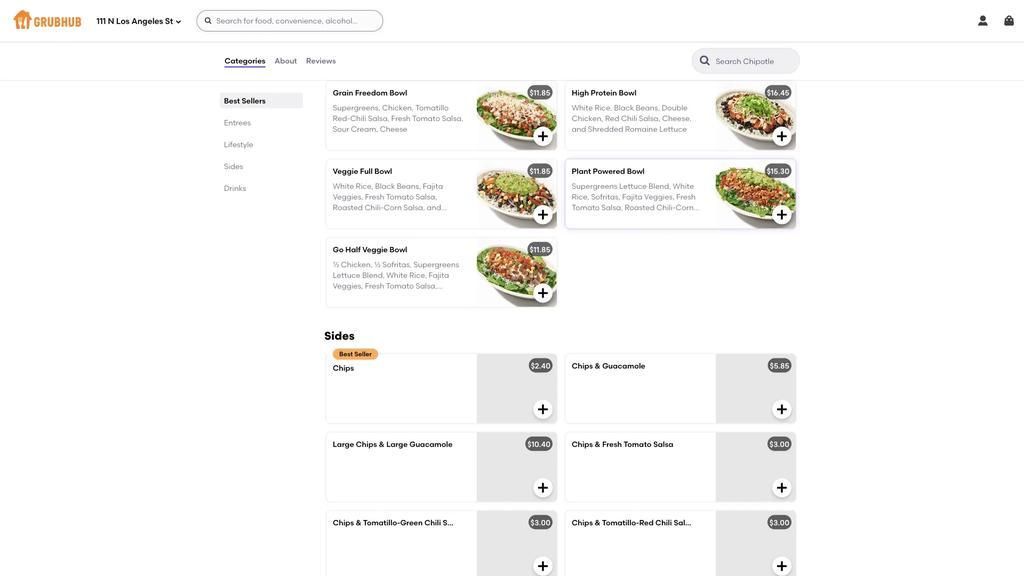 Task type: describe. For each thing, give the bounding box(es) containing it.
veggie full bowl image
[[477, 159, 557, 229]]

plant powered bowl image
[[716, 159, 796, 229]]

lifestyle tab
[[224, 139, 299, 150]]

bowl for balanced macros bowl
[[399, 10, 417, 19]]

lifestyle
[[224, 140, 254, 149]]

$5.85
[[771, 361, 790, 370]]

veggies, inside light rice, black beans, chicken, fajita veggies, fresh tomato salsa, guacamole, and extra romaine lettuce
[[355, 35, 386, 45]]

white rice, black beans, double chicken, red chili salsa, cheese, and shredded romaine lettuce
[[572, 103, 692, 134]]

n
[[108, 17, 114, 26]]

tomato inside light rice, black beans, chicken, fajita veggies, fresh tomato salsa, guacamole, and extra romaine lettuce
[[408, 35, 436, 45]]

roasted inside supergreens lettuce blend, white rice, sofritas, fajita veggies, fresh tomato salsa, roasted chili-corn salsa, and guacamole
[[625, 203, 655, 212]]

extra
[[396, 46, 415, 55]]

$11.85 for high
[[530, 88, 551, 97]]

grain freedom bowl
[[333, 88, 407, 97]]

white rice, black beans, fajita veggies, fresh tomato salsa, roasted chili-corn salsa, and guacamole
[[333, 182, 443, 223]]

chips & tomatillo-red chili salsa image
[[716, 511, 796, 577]]

go
[[333, 245, 344, 254]]

sides inside tab
[[224, 162, 243, 171]]

& for tomato
[[595, 440, 601, 449]]

bowl for veggie full bowl
[[375, 166, 393, 176]]

1 horizontal spatial salsa
[[654, 440, 674, 449]]

tomatillo- for green
[[363, 518, 401, 527]]

macros
[[370, 10, 397, 19]]

lettuce inside ½ chicken, ½ sofritas, supergreens lettuce blend, white rice, fajita veggies, fresh tomato salsa, roasted chili-corn salsa, and sour cream
[[333, 271, 361, 280]]

fresh inside ½ chicken, ½ sofritas, supergreens lettuce blend, white rice, fajita veggies, fresh tomato salsa, roasted chili-corn salsa, and sour cream
[[365, 282, 385, 291]]

Search Chipotle search field
[[715, 56, 797, 66]]

$3.00 for chips & tomatillo-red chili salsa
[[770, 518, 790, 527]]

bowl for high protein bowl
[[619, 88, 637, 97]]

chips & tomatillo-green chili salsa
[[333, 518, 463, 527]]

reviews
[[306, 56, 336, 65]]

large chips & large guacamole image
[[477, 433, 557, 502]]

$2.40
[[531, 361, 551, 370]]

chili for supergreens, chicken, tomatillo red-chili salsa, fresh tomato salsa, sour cream, cheese
[[351, 114, 367, 123]]

svg image for plant powered bowl image at the right
[[776, 208, 789, 221]]

chips for chips & fresh tomato salsa
[[572, 440, 593, 449]]

& for red
[[595, 518, 601, 527]]

balanced macros bowl image
[[477, 2, 557, 72]]

grain freedom bowl image
[[477, 81, 557, 150]]

½ chicken, ½ sofritas, supergreens lettuce blend, white rice, fajita veggies, fresh tomato salsa, roasted chili-corn salsa, and sour cream
[[333, 260, 460, 312]]

beans, for tomato
[[397, 182, 421, 191]]

veggies, inside supergreens lettuce blend, white rice, sofritas, fajita veggies, fresh tomato salsa, roasted chili-corn salsa, and guacamole
[[645, 192, 675, 201]]

chicken, inside light rice, black beans, chicken, fajita veggies, fresh tomato salsa, guacamole, and extra romaine lettuce
[[420, 25, 452, 34]]

shredded
[[588, 125, 624, 134]]

about button
[[274, 42, 298, 80]]

111 n los angeles st
[[97, 17, 173, 26]]

chili- inside ½ chicken, ½ sofritas, supergreens lettuce blend, white rice, fajita veggies, fresh tomato salsa, roasted chili-corn salsa, and sour cream
[[365, 293, 384, 302]]

2 ½ from the left
[[375, 260, 381, 269]]

beans, for fresh
[[394, 25, 418, 34]]

salsa for chips & tomatillo-green chili salsa
[[443, 518, 463, 527]]

sofritas, inside supergreens lettuce blend, white rice, sofritas, fajita veggies, fresh tomato salsa, roasted chili-corn salsa, and guacamole
[[592, 192, 621, 201]]

light
[[333, 25, 351, 34]]

fresh inside 'supergreens, chicken, tomatillo red-chili salsa, fresh tomato salsa, sour cream, cheese'
[[392, 114, 411, 123]]

veggies, inside supergreens lettuce blend, chicken, fajita veggies, fresh tomato salsa, and guacamole
[[594, 35, 625, 45]]

rice, inside supergreens lettuce blend, white rice, sofritas, fajita veggies, fresh tomato salsa, roasted chili-corn salsa, and guacamole
[[572, 192, 590, 201]]

black for veggies,
[[372, 25, 392, 34]]

$10.40
[[528, 440, 551, 449]]

rice, for fresh
[[356, 182, 374, 191]]

chili- inside white rice, black beans, fajita veggies, fresh tomato salsa, roasted chili-corn salsa, and guacamole
[[365, 203, 384, 212]]

fajita inside ½ chicken, ½ sofritas, supergreens lettuce blend, white rice, fajita veggies, fresh tomato salsa, roasted chili-corn salsa, and sour cream
[[429, 271, 449, 280]]

chips & tomatillo-red chili salsa
[[572, 518, 694, 527]]

$15.30
[[768, 166, 790, 176]]

tomato inside white rice, black beans, fajita veggies, fresh tomato salsa, roasted chili-corn salsa, and guacamole
[[386, 192, 414, 201]]

svg image for chips & tomatillo-red chili salsa image
[[776, 560, 789, 573]]

veggie full bowl
[[333, 166, 393, 176]]

balanced
[[333, 10, 368, 19]]

svg image for go half veggie bowl image
[[537, 287, 550, 300]]

chili inside white rice, black beans, double chicken, red chili salsa, cheese, and shredded romaine lettuce
[[622, 114, 638, 123]]

seller
[[355, 350, 372, 358]]

guacamole inside supergreens lettuce blend, white rice, sofritas, fajita veggies, fresh tomato salsa, roasted chili-corn salsa, and guacamole
[[612, 214, 655, 223]]

fresh inside supergreens lettuce blend, white rice, sofritas, fajita veggies, fresh tomato salsa, roasted chili-corn salsa, and guacamole
[[677, 192, 696, 201]]

guacamole,
[[333, 46, 378, 55]]

chili for chips & tomatillo-green chili salsa
[[425, 518, 441, 527]]

white inside ½ chicken, ½ sofritas, supergreens lettuce blend, white rice, fajita veggies, fresh tomato salsa, roasted chili-corn salsa, and sour cream
[[387, 271, 408, 280]]

guacamole inside supergreens lettuce blend, chicken, fajita veggies, fresh tomato salsa, and guacamole
[[588, 46, 632, 55]]

cheese
[[380, 125, 408, 134]]

st
[[165, 17, 173, 26]]

111
[[97, 17, 106, 26]]

Search for food, convenience, alcohol... search field
[[197, 10, 384, 31]]

roasted inside ½ chicken, ½ sofritas, supergreens lettuce blend, white rice, fajita veggies, fresh tomato salsa, roasted chili-corn salsa, and sour cream
[[333, 293, 363, 302]]

tomatillo
[[416, 103, 449, 112]]

blend, for chicken,
[[649, 25, 672, 34]]

$11.85 for plant
[[530, 166, 551, 176]]

3 $11.85 from the top
[[530, 245, 551, 254]]

sellers
[[242, 96, 266, 105]]

and inside light rice, black beans, chicken, fajita veggies, fresh tomato salsa, guacamole, and extra romaine lettuce
[[380, 46, 394, 55]]

sides tab
[[224, 161, 299, 172]]

chips for chips & tomatillo-green chili salsa
[[333, 518, 354, 527]]

main navigation navigation
[[0, 0, 1025, 42]]

sour inside 'supergreens, chicken, tomatillo red-chili salsa, fresh tomato salsa, sour cream, cheese'
[[333, 125, 349, 134]]

fajita inside white rice, black beans, fajita veggies, fresh tomato salsa, roasted chili-corn salsa, and guacamole
[[423, 182, 443, 191]]

supergreens,
[[333, 103, 381, 112]]

cream,
[[351, 125, 378, 134]]

svg image for 'high protein bowl' image
[[776, 130, 789, 143]]

chips & guacamole
[[572, 361, 646, 370]]

powered
[[593, 166, 626, 176]]

chips for chips & guacamole
[[572, 361, 593, 370]]

blend, for white
[[649, 182, 672, 191]]

half
[[346, 245, 361, 254]]

corn inside supergreens lettuce blend, white rice, sofritas, fajita veggies, fresh tomato salsa, roasted chili-corn salsa, and guacamole
[[676, 203, 694, 212]]

drinks
[[224, 184, 246, 193]]

los
[[116, 17, 130, 26]]

cream
[[333, 303, 358, 312]]

1 horizontal spatial veggie
[[363, 245, 388, 254]]

corn inside white rice, black beans, fajita veggies, fresh tomato salsa, roasted chili-corn salsa, and guacamole
[[384, 203, 402, 212]]

supergreens for sofritas,
[[572, 182, 618, 191]]

white inside white rice, black beans, fajita veggies, fresh tomato salsa, roasted chili-corn salsa, and guacamole
[[333, 182, 354, 191]]

chicken, inside supergreens lettuce blend, chicken, fajita veggies, fresh tomato salsa, and guacamole
[[673, 25, 705, 34]]

supergreens, chicken, tomatillo red-chili salsa, fresh tomato salsa, sour cream, cheese
[[333, 103, 464, 134]]

high
[[572, 88, 589, 97]]

white inside white rice, black beans, double chicken, red chili salsa, cheese, and shredded romaine lettuce
[[572, 103, 593, 112]]

entrees tab
[[224, 117, 299, 128]]

salsa, inside white rice, black beans, double chicken, red chili salsa, cheese, and shredded romaine lettuce
[[639, 114, 661, 123]]

bowl for grain freedom bowl
[[390, 88, 407, 97]]



Task type: vqa. For each thing, say whether or not it's contained in the screenshot.
bottommost Romaine
yes



Task type: locate. For each thing, give the bounding box(es) containing it.
lettuce inside supergreens lettuce blend, chicken, fajita veggies, fresh tomato salsa, and guacamole
[[620, 25, 647, 34]]

1 horizontal spatial tomatillo-
[[603, 518, 640, 527]]

chili
[[351, 114, 367, 123], [622, 114, 638, 123], [425, 518, 441, 527], [656, 518, 673, 527]]

svg image for chips & fresh tomato salsa image
[[776, 482, 789, 494]]

salsa
[[654, 440, 674, 449], [443, 518, 463, 527], [674, 518, 694, 527]]

$3.00 for chips & tomatillo-green chili salsa
[[531, 518, 551, 527]]

sofritas, down go half veggie bowl
[[383, 260, 412, 269]]

1 ½ from the left
[[333, 260, 339, 269]]

1 vertical spatial best
[[340, 350, 353, 358]]

black down macros
[[372, 25, 392, 34]]

0 vertical spatial $11.85
[[530, 88, 551, 97]]

tomato inside ½ chicken, ½ sofritas, supergreens lettuce blend, white rice, fajita veggies, fresh tomato salsa, roasted chili-corn salsa, and sour cream
[[386, 282, 414, 291]]

search icon image
[[699, 54, 712, 67]]

0 vertical spatial red
[[606, 114, 620, 123]]

fajita inside light rice, black beans, chicken, fajita veggies, fresh tomato salsa, guacamole, and extra romaine lettuce
[[333, 35, 353, 45]]

veggies, inside ½ chicken, ½ sofritas, supergreens lettuce blend, white rice, fajita veggies, fresh tomato salsa, roasted chili-corn salsa, and sour cream
[[333, 282, 364, 291]]

veggies,
[[355, 35, 386, 45], [594, 35, 625, 45], [333, 192, 364, 201], [645, 192, 675, 201], [333, 282, 364, 291]]

plant
[[572, 166, 592, 176]]

veggie left the full
[[333, 166, 359, 176]]

red inside white rice, black beans, double chicken, red chili salsa, cheese, and shredded romaine lettuce
[[606, 114, 620, 123]]

best sellers
[[224, 96, 266, 105]]

tomato
[[408, 35, 436, 45], [648, 35, 675, 45], [413, 114, 441, 123], [386, 192, 414, 201], [572, 203, 600, 212], [386, 282, 414, 291], [624, 440, 652, 449]]

1 horizontal spatial large
[[387, 440, 408, 449]]

1 vertical spatial black
[[615, 103, 634, 112]]

chips & fresh tomato salsa image
[[716, 433, 796, 502]]

chili- inside supergreens lettuce blend, white rice, sofritas, fajita veggies, fresh tomato salsa, roasted chili-corn salsa, and guacamole
[[657, 203, 676, 212]]

bowl right the full
[[375, 166, 393, 176]]

chips image
[[477, 354, 557, 423]]

1 vertical spatial beans,
[[636, 103, 660, 112]]

plant powered bowl
[[572, 166, 645, 176]]

2 tomatillo- from the left
[[603, 518, 640, 527]]

beans, for chili
[[636, 103, 660, 112]]

guacamole inside white rice, black beans, fajita veggies, fresh tomato salsa, roasted chili-corn salsa, and guacamole
[[333, 214, 376, 223]]

best for seller
[[340, 350, 353, 358]]

supergreens for veggies,
[[572, 25, 618, 34]]

go half veggie bowl
[[333, 245, 408, 254]]

0 horizontal spatial romaine
[[417, 46, 449, 55]]

0 horizontal spatial sides
[[224, 162, 243, 171]]

0 horizontal spatial ½
[[333, 260, 339, 269]]

drinks tab
[[224, 183, 299, 194]]

fresh inside white rice, black beans, fajita veggies, fresh tomato salsa, roasted chili-corn salsa, and guacamole
[[365, 192, 385, 201]]

chips & tomatillo-green chili salsa image
[[477, 511, 557, 577]]

supergreens inside ½ chicken, ½ sofritas, supergreens lettuce blend, white rice, fajita veggies, fresh tomato salsa, roasted chili-corn salsa, and sour cream
[[414, 260, 460, 269]]

roasted down veggie full bowl
[[333, 203, 363, 212]]

0 vertical spatial supergreens
[[572, 25, 618, 34]]

roasted up cream
[[333, 293, 363, 302]]

blend, inside supergreens lettuce blend, chicken, fajita veggies, fresh tomato salsa, and guacamole
[[649, 25, 672, 34]]

$16.45
[[768, 88, 790, 97]]

sofritas, down plant powered bowl on the right of the page
[[592, 192, 621, 201]]

salsa,
[[438, 35, 460, 45], [677, 35, 699, 45], [368, 114, 390, 123], [442, 114, 464, 123], [639, 114, 661, 123], [416, 192, 438, 201], [404, 203, 425, 212], [602, 203, 623, 212], [572, 214, 594, 223], [416, 282, 438, 291], [404, 293, 425, 302]]

entrees
[[224, 118, 251, 127]]

black inside light rice, black beans, chicken, fajita veggies, fresh tomato salsa, guacamole, and extra romaine lettuce
[[372, 25, 392, 34]]

chicken, inside 'supergreens, chicken, tomatillo red-chili salsa, fresh tomato salsa, sour cream, cheese'
[[383, 103, 414, 112]]

and inside ½ chicken, ½ sofritas, supergreens lettuce blend, white rice, fajita veggies, fresh tomato salsa, roasted chili-corn salsa, and sour cream
[[427, 293, 442, 302]]

beans, inside light rice, black beans, chicken, fajita veggies, fresh tomato salsa, guacamole, and extra romaine lettuce
[[394, 25, 418, 34]]

rice,
[[353, 25, 371, 34], [595, 103, 613, 112], [356, 182, 374, 191], [572, 192, 590, 201], [410, 271, 427, 280]]

1 vertical spatial $11.85
[[530, 166, 551, 176]]

supergreens
[[572, 25, 618, 34], [572, 182, 618, 191], [414, 260, 460, 269]]

&
[[595, 361, 601, 370], [379, 440, 385, 449], [595, 440, 601, 449], [356, 518, 362, 527], [595, 518, 601, 527]]

2 vertical spatial blend,
[[363, 271, 385, 280]]

protein
[[591, 88, 618, 97]]

cheese,
[[663, 114, 692, 123]]

black for red
[[615, 103, 634, 112]]

blend, inside supergreens lettuce blend, white rice, sofritas, fajita veggies, fresh tomato salsa, roasted chili-corn salsa, and guacamole
[[649, 182, 672, 191]]

roasted
[[333, 203, 363, 212], [625, 203, 655, 212], [333, 293, 363, 302]]

sides
[[224, 162, 243, 171], [325, 329, 355, 343]]

1 tomatillo- from the left
[[363, 518, 401, 527]]

rice, inside ½ chicken, ½ sofritas, supergreens lettuce blend, white rice, fajita veggies, fresh tomato salsa, roasted chili-corn salsa, and sour cream
[[410, 271, 427, 280]]

white
[[572, 103, 593, 112], [333, 182, 354, 191], [673, 182, 695, 191], [387, 271, 408, 280]]

0 vertical spatial veggie
[[333, 166, 359, 176]]

svg image
[[1004, 14, 1016, 27], [537, 51, 550, 64], [776, 51, 789, 64], [776, 130, 789, 143], [776, 208, 789, 221], [537, 287, 550, 300], [537, 403, 550, 416], [776, 403, 789, 416], [776, 482, 789, 494], [776, 560, 789, 573]]

blend,
[[649, 25, 672, 34], [649, 182, 672, 191], [363, 271, 385, 280]]

best inside tab
[[224, 96, 240, 105]]

romaine inside white rice, black beans, double chicken, red chili salsa, cheese, and shredded romaine lettuce
[[626, 125, 658, 134]]

tomatillo- for red
[[603, 518, 640, 527]]

0 vertical spatial sour
[[333, 125, 349, 134]]

guacamole
[[588, 46, 632, 55], [333, 214, 376, 223], [612, 214, 655, 223], [603, 361, 646, 370], [410, 440, 453, 449]]

$11.85
[[530, 88, 551, 97], [530, 166, 551, 176], [530, 245, 551, 254]]

best for sellers
[[224, 96, 240, 105]]

salsa for chips & tomatillo-red chili salsa
[[674, 518, 694, 527]]

chips
[[572, 361, 593, 370], [333, 363, 354, 373], [356, 440, 377, 449], [572, 440, 593, 449], [333, 518, 354, 527], [572, 518, 593, 527]]

best
[[224, 96, 240, 105], [340, 350, 353, 358]]

chicken,
[[420, 25, 452, 34], [673, 25, 705, 34], [383, 103, 414, 112], [572, 114, 604, 123], [341, 260, 373, 269]]

bowl up 'supergreens, chicken, tomatillo red-chili salsa, fresh tomato salsa, sour cream, cheese'
[[390, 88, 407, 97]]

best seller chips
[[333, 350, 372, 373]]

½ down 'go' on the left of the page
[[333, 260, 339, 269]]

0 vertical spatial beans,
[[394, 25, 418, 34]]

2 vertical spatial $11.85
[[530, 245, 551, 254]]

rice, for red
[[595, 103, 613, 112]]

1 horizontal spatial sides
[[325, 329, 355, 343]]

½ down go half veggie bowl
[[375, 260, 381, 269]]

0 horizontal spatial sour
[[333, 125, 349, 134]]

supergreens inside supergreens lettuce blend, white rice, sofritas, fajita veggies, fresh tomato salsa, roasted chili-corn salsa, and guacamole
[[572, 182, 618, 191]]

best left seller
[[340, 350, 353, 358]]

1 horizontal spatial ½
[[375, 260, 381, 269]]

black down high protein bowl
[[615, 103, 634, 112]]

svg image for balanced macros bowl image
[[537, 51, 550, 64]]

1 horizontal spatial sour
[[443, 293, 460, 302]]

1 vertical spatial blend,
[[649, 182, 672, 191]]

red-
[[333, 114, 351, 123]]

romaine
[[417, 46, 449, 55], [626, 125, 658, 134]]

black down veggie full bowl
[[375, 182, 395, 191]]

lettuce inside supergreens lettuce blend, white rice, sofritas, fajita veggies, fresh tomato salsa, roasted chili-corn salsa, and guacamole
[[620, 182, 647, 191]]

rice, for veggies,
[[353, 25, 371, 34]]

0 vertical spatial sides
[[224, 162, 243, 171]]

fajita inside supergreens lettuce blend, chicken, fajita veggies, fresh tomato salsa, and guacamole
[[572, 35, 593, 45]]

chicken, inside white rice, black beans, double chicken, red chili salsa, cheese, and shredded romaine lettuce
[[572, 114, 604, 123]]

sofritas,
[[592, 192, 621, 201], [383, 260, 412, 269]]

1 horizontal spatial best
[[340, 350, 353, 358]]

roasted inside white rice, black beans, fajita veggies, fresh tomato salsa, roasted chili-corn salsa, and guacamole
[[333, 203, 363, 212]]

large chips & large guacamole
[[333, 440, 453, 449]]

chips & fresh tomato salsa
[[572, 440, 674, 449]]

2 vertical spatial beans,
[[397, 182, 421, 191]]

reviews button
[[306, 42, 337, 80]]

white inside supergreens lettuce blend, white rice, sofritas, fajita veggies, fresh tomato salsa, roasted chili-corn salsa, and guacamole
[[673, 182, 695, 191]]

categories button
[[224, 42, 266, 80]]

0 horizontal spatial veggie
[[333, 166, 359, 176]]

black inside white rice, black beans, double chicken, red chili salsa, cheese, and shredded romaine lettuce
[[615, 103, 634, 112]]

wholesome bowl image
[[716, 2, 796, 72]]

light rice, black beans, chicken, fajita veggies, fresh tomato salsa, guacamole, and extra romaine lettuce
[[333, 25, 460, 66]]

black
[[372, 25, 392, 34], [615, 103, 634, 112], [375, 182, 395, 191]]

roasted down powered
[[625, 203, 655, 212]]

tomato inside 'supergreens, chicken, tomatillo red-chili salsa, fresh tomato salsa, sour cream, cheese'
[[413, 114, 441, 123]]

lettuce
[[620, 25, 647, 34], [333, 57, 361, 66], [660, 125, 688, 134], [620, 182, 647, 191], [333, 271, 361, 280]]

high protein bowl
[[572, 88, 637, 97]]

2 $11.85 from the top
[[530, 166, 551, 176]]

1 vertical spatial supergreens
[[572, 182, 618, 191]]

1 vertical spatial red
[[640, 518, 654, 527]]

½
[[333, 260, 339, 269], [375, 260, 381, 269]]

veggie
[[333, 166, 359, 176], [363, 245, 388, 254]]

and inside supergreens lettuce blend, chicken, fajita veggies, fresh tomato salsa, and guacamole
[[572, 46, 587, 55]]

best left sellers
[[224, 96, 240, 105]]

0 vertical spatial black
[[372, 25, 392, 34]]

grain
[[333, 88, 354, 97]]

rice, inside white rice, black beans, double chicken, red chili salsa, cheese, and shredded romaine lettuce
[[595, 103, 613, 112]]

$3.00
[[770, 440, 790, 449], [531, 518, 551, 527], [770, 518, 790, 527]]

2 horizontal spatial salsa
[[674, 518, 694, 527]]

supergreens lettuce blend, chicken, fajita veggies, fresh tomato salsa, and guacamole
[[572, 25, 705, 55]]

1 horizontal spatial romaine
[[626, 125, 658, 134]]

chili inside 'supergreens, chicken, tomatillo red-chili salsa, fresh tomato salsa, sour cream, cheese'
[[351, 114, 367, 123]]

0 horizontal spatial red
[[606, 114, 620, 123]]

0 vertical spatial romaine
[[417, 46, 449, 55]]

double
[[662, 103, 688, 112]]

chips for chips & tomatillo-red chili salsa
[[572, 518, 593, 527]]

romaine right shredded
[[626, 125, 658, 134]]

2 large from the left
[[387, 440, 408, 449]]

1 $11.85 from the top
[[530, 88, 551, 97]]

veggies, inside white rice, black beans, fajita veggies, fresh tomato salsa, roasted chili-corn salsa, and guacamole
[[333, 192, 364, 201]]

bowl right powered
[[627, 166, 645, 176]]

0 horizontal spatial best
[[224, 96, 240, 105]]

1 vertical spatial sides
[[325, 329, 355, 343]]

about
[[275, 56, 297, 65]]

0 vertical spatial best
[[224, 96, 240, 105]]

1 large from the left
[[333, 440, 354, 449]]

sofritas, inside ½ chicken, ½ sofritas, supergreens lettuce blend, white rice, fajita veggies, fresh tomato salsa, roasted chili-corn salsa, and sour cream
[[383, 260, 412, 269]]

go half veggie bowl image
[[477, 238, 557, 307]]

balanced macros bowl
[[333, 10, 417, 19]]

fresh inside light rice, black beans, chicken, fajita veggies, fresh tomato salsa, guacamole, and extra romaine lettuce
[[387, 35, 407, 45]]

chili-
[[365, 203, 384, 212], [657, 203, 676, 212], [365, 293, 384, 302]]

chips inside best seller chips
[[333, 363, 354, 373]]

bowl right macros
[[399, 10, 417, 19]]

and
[[380, 46, 394, 55], [572, 46, 587, 55], [572, 125, 587, 134], [427, 203, 442, 212], [596, 214, 610, 223], [427, 293, 442, 302]]

supergreens inside supergreens lettuce blend, chicken, fajita veggies, fresh tomato salsa, and guacamole
[[572, 25, 618, 34]]

chips & guacamole image
[[716, 354, 796, 423]]

blend, inside ½ chicken, ½ sofritas, supergreens lettuce blend, white rice, fajita veggies, fresh tomato salsa, roasted chili-corn salsa, and sour cream
[[363, 271, 385, 280]]

chicken, inside ½ chicken, ½ sofritas, supergreens lettuce blend, white rice, fajita veggies, fresh tomato salsa, roasted chili-corn salsa, and sour cream
[[341, 260, 373, 269]]

red
[[606, 114, 620, 123], [640, 518, 654, 527]]

fresh
[[387, 35, 407, 45], [626, 35, 646, 45], [392, 114, 411, 123], [365, 192, 385, 201], [677, 192, 696, 201], [365, 282, 385, 291], [603, 440, 622, 449]]

rice, inside white rice, black beans, fajita veggies, fresh tomato salsa, roasted chili-corn salsa, and guacamole
[[356, 182, 374, 191]]

svg image for wholesome bowl image
[[776, 51, 789, 64]]

fresh inside supergreens lettuce blend, chicken, fajita veggies, fresh tomato salsa, and guacamole
[[626, 35, 646, 45]]

0 horizontal spatial large
[[333, 440, 354, 449]]

veggie right half
[[363, 245, 388, 254]]

0 vertical spatial blend,
[[649, 25, 672, 34]]

beans,
[[394, 25, 418, 34], [636, 103, 660, 112], [397, 182, 421, 191]]

black for fresh
[[375, 182, 395, 191]]

0 horizontal spatial sofritas,
[[383, 260, 412, 269]]

sour inside ½ chicken, ½ sofritas, supergreens lettuce blend, white rice, fajita veggies, fresh tomato salsa, roasted chili-corn salsa, and sour cream
[[443, 293, 460, 302]]

lettuce inside light rice, black beans, chicken, fajita veggies, fresh tomato salsa, guacamole, and extra romaine lettuce
[[333, 57, 361, 66]]

svg image inside main navigation navigation
[[1004, 14, 1016, 27]]

1 horizontal spatial sofritas,
[[592, 192, 621, 201]]

sides down cream
[[325, 329, 355, 343]]

supergreens lettuce blend, white rice, sofritas, fajita veggies, fresh tomato salsa, roasted chili-corn salsa, and guacamole
[[572, 182, 696, 223]]

angeles
[[132, 17, 163, 26]]

$3.00 for chips & fresh tomato salsa
[[770, 440, 790, 449]]

2 vertical spatial supergreens
[[414, 260, 460, 269]]

bowl
[[399, 10, 417, 19], [390, 88, 407, 97], [619, 88, 637, 97], [375, 166, 393, 176], [627, 166, 645, 176], [390, 245, 408, 254]]

0 vertical spatial sofritas,
[[592, 192, 621, 201]]

black inside white rice, black beans, fajita veggies, fresh tomato salsa, roasted chili-corn salsa, and guacamole
[[375, 182, 395, 191]]

tomato inside supergreens lettuce blend, chicken, fajita veggies, fresh tomato salsa, and guacamole
[[648, 35, 675, 45]]

corn inside ½ chicken, ½ sofritas, supergreens lettuce blend, white rice, fajita veggies, fresh tomato salsa, roasted chili-corn salsa, and sour cream
[[384, 293, 402, 302]]

1 vertical spatial veggie
[[363, 245, 388, 254]]

beans, inside white rice, black beans, double chicken, red chili salsa, cheese, and shredded romaine lettuce
[[636, 103, 660, 112]]

svg image
[[977, 14, 990, 27], [204, 17, 213, 25], [175, 18, 182, 25], [537, 130, 550, 143], [537, 208, 550, 221], [537, 482, 550, 494], [537, 560, 550, 573]]

corn
[[384, 203, 402, 212], [676, 203, 694, 212], [384, 293, 402, 302]]

and inside white rice, black beans, double chicken, red chili salsa, cheese, and shredded romaine lettuce
[[572, 125, 587, 134]]

full
[[360, 166, 373, 176]]

bowl right protein on the top
[[619, 88, 637, 97]]

fajita
[[333, 35, 353, 45], [572, 35, 593, 45], [423, 182, 443, 191], [623, 192, 643, 201], [429, 271, 449, 280]]

sour
[[333, 125, 349, 134], [443, 293, 460, 302]]

rice, inside light rice, black beans, chicken, fajita veggies, fresh tomato salsa, guacamole, and extra romaine lettuce
[[353, 25, 371, 34]]

and inside supergreens lettuce blend, white rice, sofritas, fajita veggies, fresh tomato salsa, roasted chili-corn salsa, and guacamole
[[596, 214, 610, 223]]

romaine inside light rice, black beans, chicken, fajita veggies, fresh tomato salsa, guacamole, and extra romaine lettuce
[[417, 46, 449, 55]]

fajita inside supergreens lettuce blend, white rice, sofritas, fajita veggies, fresh tomato salsa, roasted chili-corn salsa, and guacamole
[[623, 192, 643, 201]]

2 vertical spatial black
[[375, 182, 395, 191]]

salsa, inside supergreens lettuce blend, chicken, fajita veggies, fresh tomato salsa, and guacamole
[[677, 35, 699, 45]]

tomato inside supergreens lettuce blend, white rice, sofritas, fajita veggies, fresh tomato salsa, roasted chili-corn salsa, and guacamole
[[572, 203, 600, 212]]

0 horizontal spatial tomatillo-
[[363, 518, 401, 527]]

bowl for plant powered bowl
[[627, 166, 645, 176]]

salsa, inside light rice, black beans, chicken, fajita veggies, fresh tomato salsa, guacamole, and extra romaine lettuce
[[438, 35, 460, 45]]

1 vertical spatial sour
[[443, 293, 460, 302]]

& for green
[[356, 518, 362, 527]]

supergreens lettuce blend, chicken, fajita veggies, fresh tomato salsa, and guacamole button
[[566, 2, 796, 72]]

1 horizontal spatial red
[[640, 518, 654, 527]]

1 vertical spatial romaine
[[626, 125, 658, 134]]

beans, inside white rice, black beans, fajita veggies, fresh tomato salsa, roasted chili-corn salsa, and guacamole
[[397, 182, 421, 191]]

svg image for the chips & guacamole "image" on the bottom of the page
[[776, 403, 789, 416]]

high protein bowl image
[[716, 81, 796, 150]]

bowl up ½ chicken, ½ sofritas, supergreens lettuce blend, white rice, fajita veggies, fresh tomato salsa, roasted chili-corn salsa, and sour cream
[[390, 245, 408, 254]]

romaine right extra
[[417, 46, 449, 55]]

best inside best seller chips
[[340, 350, 353, 358]]

sides up drinks
[[224, 162, 243, 171]]

freedom
[[355, 88, 388, 97]]

0 horizontal spatial salsa
[[443, 518, 463, 527]]

lettuce inside white rice, black beans, double chicken, red chili salsa, cheese, and shredded romaine lettuce
[[660, 125, 688, 134]]

large
[[333, 440, 354, 449], [387, 440, 408, 449]]

best sellers tab
[[224, 95, 299, 106]]

1 vertical spatial sofritas,
[[383, 260, 412, 269]]

categories
[[225, 56, 266, 65]]

green
[[401, 518, 423, 527]]

tomatillo-
[[363, 518, 401, 527], [603, 518, 640, 527]]

and inside white rice, black beans, fajita veggies, fresh tomato salsa, roasted chili-corn salsa, and guacamole
[[427, 203, 442, 212]]

chili for chips & tomatillo-red chili salsa
[[656, 518, 673, 527]]



